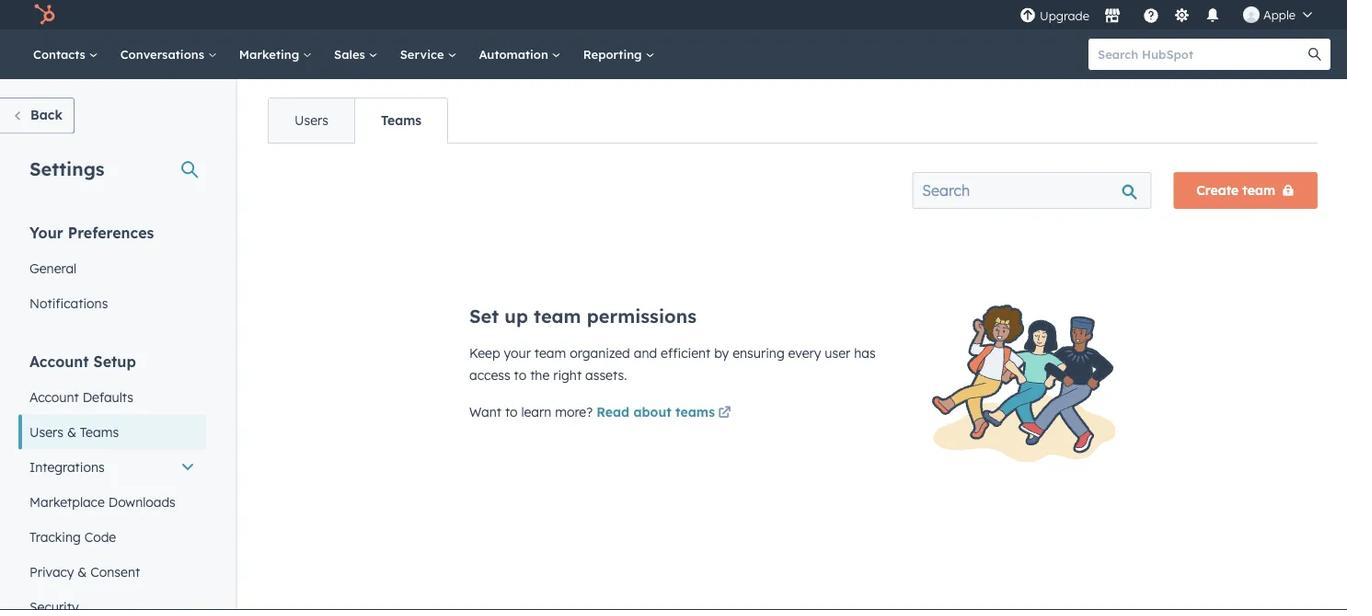 Task type: describe. For each thing, give the bounding box(es) containing it.
privacy & consent
[[29, 564, 140, 580]]

right
[[554, 367, 582, 383]]

defaults
[[83, 389, 133, 405]]

team for organized
[[535, 345, 566, 361]]

notifications image
[[1205, 8, 1222, 25]]

marketing
[[239, 46, 303, 62]]

1 link opens in a new window image from the top
[[719, 403, 732, 425]]

access
[[470, 367, 511, 383]]

general link
[[18, 251, 206, 286]]

hubspot image
[[33, 4, 55, 26]]

1 vertical spatial to
[[505, 404, 518, 420]]

sales
[[334, 46, 369, 62]]

integrations
[[29, 459, 105, 475]]

service link
[[389, 29, 468, 79]]

service
[[400, 46, 448, 62]]

search image
[[1309, 48, 1322, 61]]

bob builder image
[[1244, 6, 1260, 23]]

read
[[597, 404, 630, 420]]

ensuring
[[733, 345, 785, 361]]

general
[[29, 260, 77, 276]]

back
[[30, 107, 63, 123]]

your
[[29, 223, 63, 242]]

privacy & consent link
[[18, 555, 206, 590]]

create team
[[1197, 182, 1276, 198]]

to inside keep your team organized and efficient by ensuring every user has access to the right assets.
[[514, 367, 527, 383]]

set
[[470, 305, 499, 328]]

privacy
[[29, 564, 74, 580]]

keep
[[470, 345, 500, 361]]

teams inside 'account setup' "element"
[[80, 424, 119, 440]]

setup
[[93, 352, 136, 371]]

and
[[634, 345, 658, 361]]

contacts
[[33, 46, 89, 62]]

preferences
[[68, 223, 154, 242]]

account setup
[[29, 352, 136, 371]]

account for account setup
[[29, 352, 89, 371]]

notifications link
[[18, 286, 206, 321]]

users & teams
[[29, 424, 119, 440]]

conversations link
[[109, 29, 228, 79]]

efficient
[[661, 345, 711, 361]]

about
[[634, 404, 672, 420]]

navigation containing users
[[268, 98, 448, 144]]

teams link
[[354, 99, 448, 143]]

marketplace downloads link
[[18, 485, 206, 520]]

users for users & teams
[[29, 424, 63, 440]]

settings image
[[1174, 8, 1191, 24]]

keep your team organized and efficient by ensuring every user has access to the right assets.
[[470, 345, 876, 383]]

your preferences element
[[18, 222, 206, 321]]

up
[[505, 305, 528, 328]]

conversations
[[120, 46, 208, 62]]

upgrade
[[1040, 8, 1090, 23]]

teams
[[676, 404, 715, 420]]

back link
[[0, 98, 74, 134]]

learn
[[521, 404, 552, 420]]

permissions
[[587, 305, 697, 328]]

read about teams link
[[597, 403, 735, 425]]

the
[[530, 367, 550, 383]]

marketplaces image
[[1105, 8, 1121, 25]]

more?
[[555, 404, 593, 420]]

notifications button
[[1198, 0, 1229, 29]]

sales link
[[323, 29, 389, 79]]

& for users
[[67, 424, 76, 440]]

users & teams link
[[18, 415, 206, 450]]



Task type: vqa. For each thing, say whether or not it's contained in the screenshot.
Data Quality link
no



Task type: locate. For each thing, give the bounding box(es) containing it.
team for permissions
[[534, 305, 582, 328]]

2 account from the top
[[29, 389, 79, 405]]

by
[[715, 345, 729, 361]]

organized
[[570, 345, 631, 361]]

account defaults
[[29, 389, 133, 405]]

assets.
[[586, 367, 627, 383]]

1 vertical spatial users
[[29, 424, 63, 440]]

1 vertical spatial &
[[78, 564, 87, 580]]

hubspot link
[[22, 4, 69, 26]]

team
[[1243, 182, 1276, 198], [534, 305, 582, 328], [535, 345, 566, 361]]

navigation
[[268, 98, 448, 144]]

1 vertical spatial account
[[29, 389, 79, 405]]

team right up
[[534, 305, 582, 328]]

help image
[[1143, 8, 1160, 25]]

1 vertical spatial teams
[[80, 424, 119, 440]]

automation link
[[468, 29, 572, 79]]

team up the
[[535, 345, 566, 361]]

team inside button
[[1243, 182, 1276, 198]]

menu containing apple
[[1018, 0, 1326, 29]]

teams down service at the top left of the page
[[381, 112, 422, 128]]

1 vertical spatial team
[[534, 305, 582, 328]]

0 vertical spatial account
[[29, 352, 89, 371]]

integrations button
[[18, 450, 206, 485]]

to left learn
[[505, 404, 518, 420]]

tracking
[[29, 529, 81, 545]]

set up team permissions
[[470, 305, 697, 328]]

account defaults link
[[18, 380, 206, 415]]

create
[[1197, 182, 1239, 198]]

&
[[67, 424, 76, 440], [78, 564, 87, 580]]

& for privacy
[[78, 564, 87, 580]]

every
[[789, 345, 822, 361]]

2 link opens in a new window image from the top
[[719, 407, 732, 420]]

want
[[470, 404, 502, 420]]

0 vertical spatial users
[[295, 112, 329, 128]]

code
[[84, 529, 116, 545]]

read about teams
[[597, 404, 715, 420]]

want to learn more?
[[470, 404, 597, 420]]

account setup element
[[18, 351, 206, 610]]

users link
[[269, 99, 354, 143]]

0 horizontal spatial users
[[29, 424, 63, 440]]

link opens in a new window image inside read about teams link
[[719, 407, 732, 420]]

consent
[[90, 564, 140, 580]]

to left the
[[514, 367, 527, 383]]

marketing link
[[228, 29, 323, 79]]

settings link
[[1171, 5, 1194, 24]]

2 vertical spatial team
[[535, 345, 566, 361]]

upgrade image
[[1020, 8, 1037, 24]]

create team button
[[1174, 172, 1318, 209]]

apple button
[[1233, 0, 1324, 29]]

search button
[[1300, 39, 1331, 70]]

reporting link
[[572, 29, 666, 79]]

teams down defaults
[[80, 424, 119, 440]]

users for users
[[295, 112, 329, 128]]

has
[[855, 345, 876, 361]]

0 vertical spatial &
[[67, 424, 76, 440]]

users down marketing link
[[295, 112, 329, 128]]

tracking code
[[29, 529, 116, 545]]

to
[[514, 367, 527, 383], [505, 404, 518, 420]]

notifications
[[29, 295, 108, 311]]

settings
[[29, 157, 105, 180]]

& up integrations
[[67, 424, 76, 440]]

1 horizontal spatial users
[[295, 112, 329, 128]]

0 vertical spatial team
[[1243, 182, 1276, 198]]

team inside keep your team organized and efficient by ensuring every user has access to the right assets.
[[535, 345, 566, 361]]

0 vertical spatial to
[[514, 367, 527, 383]]

marketplaces button
[[1094, 0, 1132, 29]]

account up users & teams
[[29, 389, 79, 405]]

0 horizontal spatial teams
[[80, 424, 119, 440]]

& right privacy
[[78, 564, 87, 580]]

account
[[29, 352, 89, 371], [29, 389, 79, 405]]

1 horizontal spatial teams
[[381, 112, 422, 128]]

users inside 'account setup' "element"
[[29, 424, 63, 440]]

0 horizontal spatial &
[[67, 424, 76, 440]]

help button
[[1136, 0, 1167, 29]]

account for account defaults
[[29, 389, 79, 405]]

Search search field
[[913, 172, 1152, 209]]

0 vertical spatial teams
[[381, 112, 422, 128]]

tracking code link
[[18, 520, 206, 555]]

users up integrations
[[29, 424, 63, 440]]

1 account from the top
[[29, 352, 89, 371]]

teams
[[381, 112, 422, 128], [80, 424, 119, 440]]

team right create
[[1243, 182, 1276, 198]]

account up account defaults on the left
[[29, 352, 89, 371]]

downloads
[[108, 494, 176, 510]]

menu
[[1018, 0, 1326, 29]]

Search HubSpot search field
[[1089, 39, 1315, 70]]

users
[[295, 112, 329, 128], [29, 424, 63, 440]]

marketplace downloads
[[29, 494, 176, 510]]

your
[[504, 345, 531, 361]]

apple
[[1264, 7, 1296, 22]]

marketplace
[[29, 494, 105, 510]]

automation
[[479, 46, 552, 62]]

1 horizontal spatial &
[[78, 564, 87, 580]]

link opens in a new window image
[[719, 403, 732, 425], [719, 407, 732, 420]]

user
[[825, 345, 851, 361]]

reporting
[[583, 46, 646, 62]]

contacts link
[[22, 29, 109, 79]]

your preferences
[[29, 223, 154, 242]]



